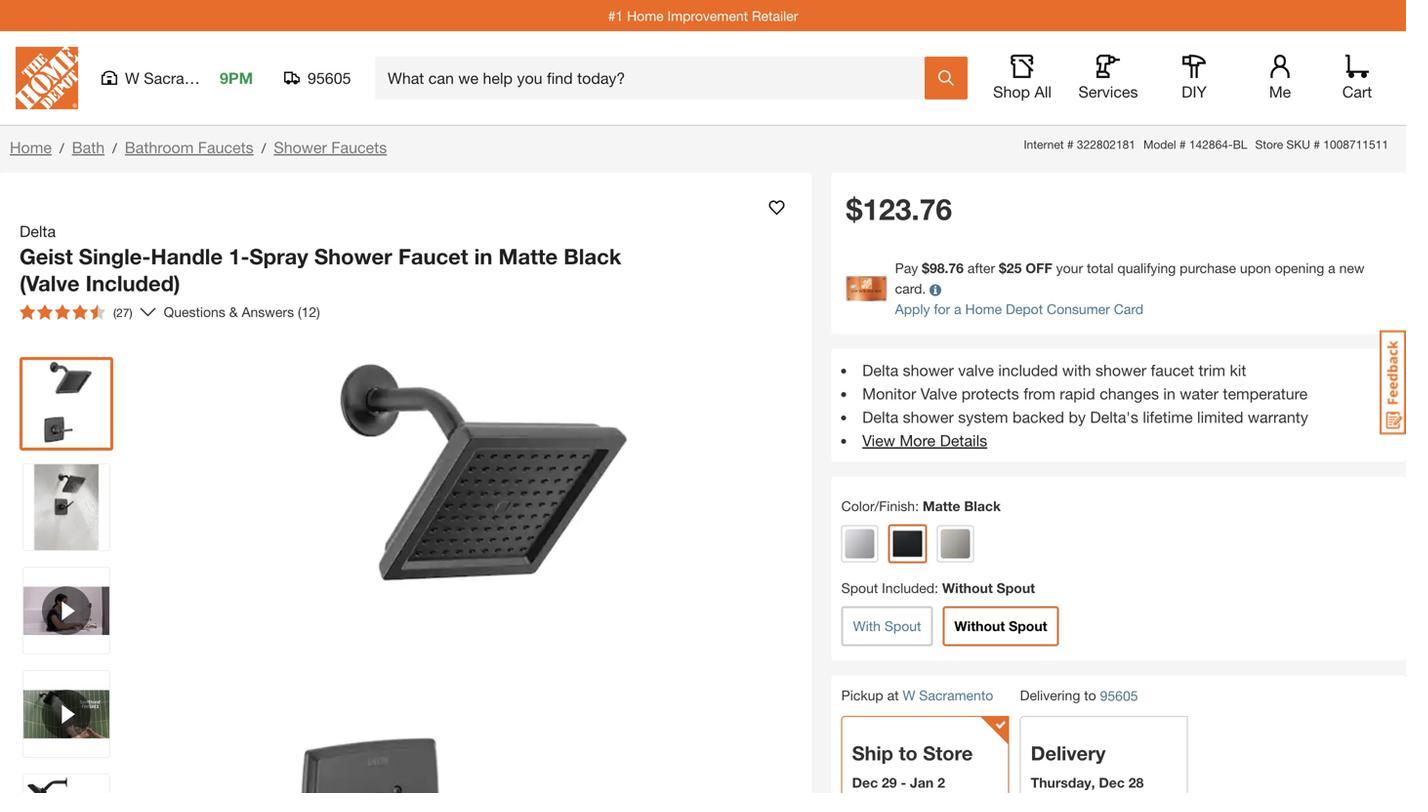 Task type: vqa. For each thing, say whether or not it's contained in the screenshot.
right to
yes



Task type: locate. For each thing, give the bounding box(es) containing it.
a left "new"
[[1328, 260, 1336, 276]]

1 vertical spatial sacramento
[[919, 688, 993, 704]]

shower
[[903, 361, 954, 380], [1096, 361, 1146, 380], [903, 408, 954, 427]]

1 vertical spatial store
[[923, 742, 973, 765]]

$ right the 'pay'
[[922, 260, 930, 276]]

in up lifetime
[[1163, 385, 1176, 403]]

store right bl
[[1255, 138, 1283, 151]]

1 vertical spatial matte
[[923, 498, 960, 515]]

322802181_s01 image
[[23, 775, 109, 794]]

2
[[937, 775, 945, 791]]

in
[[474, 244, 493, 270], [1163, 385, 1176, 403]]

to left 95605 link
[[1084, 688, 1096, 704]]

1 horizontal spatial black
[[964, 498, 1001, 515]]

2 vertical spatial delta
[[862, 408, 899, 427]]

view
[[862, 432, 895, 450]]

# right model
[[1179, 138, 1186, 151]]

shop all button
[[991, 55, 1054, 102]]

questions
[[164, 304, 225, 320]]

2 dec from the left
[[1099, 775, 1125, 791]]

dec left 28
[[1099, 775, 1125, 791]]

0 horizontal spatial in
[[474, 244, 493, 270]]

0 horizontal spatial matte
[[498, 244, 558, 270]]

delta link
[[20, 220, 64, 243]]

valve
[[958, 361, 994, 380]]

matte right faucet
[[498, 244, 558, 270]]

/ right bath
[[112, 140, 117, 156]]

faucets right bathroom
[[198, 138, 254, 157]]

without down spout included : without spout
[[954, 619, 1005, 635]]

1 dec from the left
[[852, 775, 878, 791]]

without down spotshield brushed nickel image
[[942, 581, 993, 597]]

limited
[[1197, 408, 1244, 427]]

without inside without spout button
[[954, 619, 1005, 635]]

# right internet
[[1067, 138, 1074, 151]]

1 horizontal spatial w
[[903, 688, 915, 704]]

sacramento up bathroom faucets link
[[144, 69, 229, 87]]

/ left shower faucets link
[[261, 140, 266, 156]]

delta up 'geist'
[[20, 222, 56, 241]]

# right sku on the top right of the page
[[1314, 138, 1320, 151]]

to for store
[[899, 742, 918, 765]]

/ left bath link
[[60, 140, 64, 156]]

0 horizontal spatial sacramento
[[144, 69, 229, 87]]

a right for
[[954, 301, 961, 317]]

monitor
[[862, 385, 916, 403]]

0 horizontal spatial w
[[125, 69, 139, 87]]

0 vertical spatial in
[[474, 244, 493, 270]]

0 horizontal spatial to
[[899, 742, 918, 765]]

0 vertical spatial sacramento
[[144, 69, 229, 87]]

included
[[998, 361, 1058, 380]]

matte black delta shower faucets 142864 bl e1.1 image
[[23, 465, 109, 551]]

1 horizontal spatial sacramento
[[919, 688, 993, 704]]

off
[[1026, 260, 1052, 276]]

by
[[1069, 408, 1086, 427]]

0 horizontal spatial /
[[60, 140, 64, 156]]

shop all
[[993, 83, 1052, 101]]

0 vertical spatial 95605
[[308, 69, 351, 87]]

142864-
[[1189, 138, 1233, 151]]

sacramento right at
[[919, 688, 993, 704]]

0 vertical spatial to
[[1084, 688, 1096, 704]]

valve
[[921, 385, 957, 403]]

card
[[1114, 301, 1144, 317]]

0 horizontal spatial faucets
[[198, 138, 254, 157]]

included
[[882, 581, 935, 597]]

0 horizontal spatial #
[[1067, 138, 1074, 151]]

faucets down 95605 button on the top left of page
[[331, 138, 387, 157]]

#1 home improvement retailer
[[608, 8, 798, 24]]

1 horizontal spatial dec
[[1099, 775, 1125, 791]]

1 vertical spatial black
[[964, 498, 1001, 515]]

w
[[125, 69, 139, 87], [903, 688, 915, 704]]

matte up spotshield brushed nickel image
[[923, 498, 960, 515]]

95605 inside delivering to 95605
[[1100, 688, 1138, 704]]

1 vertical spatial a
[[954, 301, 961, 317]]

$ right after
[[999, 260, 1007, 276]]

pay
[[895, 260, 918, 276]]

shower up (12)
[[314, 244, 392, 270]]

$
[[846, 192, 863, 227], [922, 260, 930, 276], [999, 260, 1007, 276]]

depot
[[1006, 301, 1043, 317]]

2 faucets from the left
[[331, 138, 387, 157]]

shower
[[274, 138, 327, 157], [314, 244, 392, 270]]

95605
[[308, 69, 351, 87], [1100, 688, 1138, 704]]

1 horizontal spatial in
[[1163, 385, 1176, 403]]

in right faucet
[[474, 244, 493, 270]]

.
[[911, 192, 920, 227]]

to inside delivering to 95605
[[1084, 688, 1096, 704]]

3 / from the left
[[261, 140, 266, 156]]

0 horizontal spatial a
[[954, 301, 961, 317]]

details
[[940, 432, 987, 450]]

0 horizontal spatial store
[[923, 742, 973, 765]]

1 vertical spatial :
[[935, 581, 938, 597]]

1 horizontal spatial to
[[1084, 688, 1096, 704]]

0 horizontal spatial :
[[915, 498, 919, 515]]

$ 123 . 76
[[846, 192, 952, 227]]

matte
[[498, 244, 558, 270], [923, 498, 960, 515]]

delivery thursday, dec 28
[[1031, 742, 1144, 791]]

1 horizontal spatial matte
[[923, 498, 960, 515]]

without spout
[[954, 619, 1047, 635]]

2 horizontal spatial /
[[261, 140, 266, 156]]

0 vertical spatial w
[[125, 69, 139, 87]]

delta inside delta geist single-handle 1-spray shower faucet in matte black (valve included)
[[20, 222, 56, 241]]

#1
[[608, 8, 623, 24]]

0 horizontal spatial home
[[10, 138, 52, 157]]

0 vertical spatial black
[[564, 244, 621, 270]]

shower inside delta geist single-handle 1-spray shower faucet in matte black (valve included)
[[314, 244, 392, 270]]

0 vertical spatial :
[[915, 498, 919, 515]]

:
[[915, 498, 919, 515], [935, 581, 938, 597]]

your
[[1056, 260, 1083, 276]]

1 horizontal spatial #
[[1179, 138, 1186, 151]]

2 horizontal spatial home
[[965, 301, 1002, 317]]

$ left the .
[[846, 192, 863, 227]]

matte inside delta geist single-handle 1-spray shower faucet in matte black (valve included)
[[498, 244, 558, 270]]

your total qualifying purchase upon opening a new card.
[[895, 260, 1365, 297]]

1008711511
[[1323, 138, 1389, 151]]

store
[[1255, 138, 1283, 151], [923, 742, 973, 765]]

info image
[[930, 285, 942, 296]]

shower up the view more details link
[[903, 408, 954, 427]]

2 vertical spatial home
[[965, 301, 1002, 317]]

the home depot logo image
[[16, 47, 78, 109]]

bath
[[72, 138, 105, 157]]

0 horizontal spatial black
[[564, 244, 621, 270]]

home left depot
[[965, 301, 1002, 317]]

0 vertical spatial matte
[[498, 244, 558, 270]]

1 horizontal spatial 95605
[[1100, 688, 1138, 704]]

a inside your total qualifying purchase upon opening a new card.
[[1328, 260, 1336, 276]]

dec
[[852, 775, 878, 791], [1099, 775, 1125, 791]]

home left bath
[[10, 138, 52, 157]]

consumer
[[1047, 301, 1110, 317]]

shower up changes
[[1096, 361, 1146, 380]]

internet
[[1024, 138, 1064, 151]]

questions & answers (12)
[[164, 304, 320, 320]]

0 horizontal spatial dec
[[852, 775, 878, 791]]

me
[[1269, 83, 1291, 101]]

1 horizontal spatial store
[[1255, 138, 1283, 151]]

matte black image
[[893, 530, 922, 559]]

bath link
[[72, 138, 105, 157]]

to inside "ship to store dec 29 - jan 2"
[[899, 742, 918, 765]]

1 horizontal spatial home
[[627, 8, 664, 24]]

answers
[[242, 304, 294, 320]]

1 horizontal spatial a
[[1328, 260, 1336, 276]]

shop
[[993, 83, 1030, 101]]

without spout button
[[943, 607, 1059, 647]]

qualifying
[[1117, 260, 1176, 276]]

shower down 95605 button on the top left of page
[[274, 138, 327, 157]]

protects
[[962, 385, 1019, 403]]

model
[[1143, 138, 1176, 151]]

all
[[1035, 83, 1052, 101]]

9pm
[[220, 69, 253, 87]]

0 horizontal spatial $
[[846, 192, 863, 227]]

0 horizontal spatial 95605
[[308, 69, 351, 87]]

home
[[627, 8, 664, 24], [10, 138, 52, 157], [965, 301, 1002, 317]]

single-
[[79, 244, 151, 270]]

95605 right delivering
[[1100, 688, 1138, 704]]

black inside delta geist single-handle 1-spray shower faucet in matte black (valve included)
[[564, 244, 621, 270]]

to up - at right
[[899, 742, 918, 765]]

4.5 stars image
[[20, 305, 105, 320]]

without
[[942, 581, 993, 597], [954, 619, 1005, 635]]

store up "2"
[[923, 742, 973, 765]]

1 horizontal spatial :
[[935, 581, 938, 597]]

0 vertical spatial store
[[1255, 138, 1283, 151]]

opening
[[1275, 260, 1324, 276]]

total
[[1087, 260, 1114, 276]]

w right at
[[903, 688, 915, 704]]

1 vertical spatial delta
[[862, 361, 899, 380]]

for
[[934, 301, 950, 317]]

w up bathroom
[[125, 69, 139, 87]]

changes
[[1100, 385, 1159, 403]]

delta
[[20, 222, 56, 241], [862, 361, 899, 380], [862, 408, 899, 427]]

feedback link image
[[1380, 330, 1406, 436]]

1 vertical spatial 95605
[[1100, 688, 1138, 704]]

76
[[920, 192, 952, 227]]

1 vertical spatial in
[[1163, 385, 1176, 403]]

0 vertical spatial delta
[[20, 222, 56, 241]]

w sacramento button
[[903, 688, 993, 704]]

black
[[564, 244, 621, 270], [964, 498, 1001, 515]]

0 vertical spatial a
[[1328, 260, 1336, 276]]

(12)
[[298, 304, 320, 320]]

purchase
[[1180, 260, 1236, 276]]

1 horizontal spatial $
[[922, 260, 930, 276]]

delta up "monitor"
[[862, 361, 899, 380]]

1 horizontal spatial faucets
[[331, 138, 387, 157]]

delta for geist
[[20, 222, 56, 241]]

handle
[[151, 244, 223, 270]]

/
[[60, 140, 64, 156], [112, 140, 117, 156], [261, 140, 266, 156]]

services button
[[1077, 55, 1140, 102]]

home right #1
[[627, 8, 664, 24]]

1 vertical spatial shower
[[314, 244, 392, 270]]

delta geist single-handle 1-spray shower faucet in matte black (valve included)
[[20, 222, 621, 296]]

thursday,
[[1031, 775, 1095, 791]]

1 / from the left
[[60, 140, 64, 156]]

2 horizontal spatial #
[[1314, 138, 1320, 151]]

1 vertical spatial without
[[954, 619, 1005, 635]]

95605 up shower faucets link
[[308, 69, 351, 87]]

me button
[[1249, 55, 1311, 102]]

view more details link
[[862, 432, 987, 450]]

1 vertical spatial to
[[899, 742, 918, 765]]

delta up view
[[862, 408, 899, 427]]

sacramento
[[144, 69, 229, 87], [919, 688, 993, 704]]

matte black delta shower faucets 142864 bl 64.0 image
[[23, 361, 109, 447]]

dec left 29
[[852, 775, 878, 791]]

1 horizontal spatial /
[[112, 140, 117, 156]]



Task type: describe. For each thing, give the bounding box(es) containing it.
25
[[1007, 260, 1022, 276]]

(27) button
[[12, 297, 140, 328]]

with
[[853, 619, 881, 635]]

temperature
[[1223, 385, 1308, 403]]

store inside "ship to store dec 29 - jan 2"
[[923, 742, 973, 765]]

1 vertical spatial home
[[10, 138, 52, 157]]

apply for a home depot consumer card
[[895, 301, 1144, 317]]

trim
[[1199, 361, 1225, 380]]

3 # from the left
[[1314, 138, 1320, 151]]

95605 inside button
[[308, 69, 351, 87]]

delivering
[[1020, 688, 1080, 704]]

bathroom faucets link
[[125, 138, 254, 157]]

system
[[958, 408, 1008, 427]]

kit
[[1230, 361, 1246, 380]]

delivery
[[1031, 742, 1106, 765]]

ship to store dec 29 - jan 2
[[852, 742, 973, 791]]

1-
[[229, 244, 249, 270]]

29
[[882, 775, 897, 791]]

apply now image
[[846, 276, 895, 302]]

0 vertical spatial without
[[942, 581, 993, 597]]

shower faucets link
[[274, 138, 387, 157]]

shower up valve
[[903, 361, 954, 380]]

dec inside delivery thursday, dec 28
[[1099, 775, 1125, 791]]

sku
[[1286, 138, 1310, 151]]

6314124709112 image
[[23, 672, 109, 758]]

pickup at w sacramento
[[841, 688, 993, 704]]

to for 95605
[[1084, 688, 1096, 704]]

color/finish
[[841, 498, 915, 515]]

95605 link
[[1100, 686, 1138, 707]]

w sacramento 9pm
[[125, 69, 253, 87]]

spout included : without spout
[[841, 581, 1035, 597]]

28
[[1129, 775, 1144, 791]]

internet # 322802181 model # 142864-bl store sku # 1008711511
[[1024, 138, 1389, 151]]

2 / from the left
[[112, 140, 117, 156]]

included)
[[86, 270, 180, 296]]

with
[[1062, 361, 1091, 380]]

cart link
[[1336, 55, 1379, 102]]

jan
[[910, 775, 934, 791]]

card.
[[895, 281, 926, 297]]

spout up the 'with'
[[841, 581, 878, 597]]

0 vertical spatial home
[[627, 8, 664, 24]]

in inside delta shower valve included with shower faucet trim kit monitor valve protects from rapid changes in water temperature delta shower system backed by delta's lifetime limited warranty view more details
[[1163, 385, 1176, 403]]

1 # from the left
[[1067, 138, 1074, 151]]

faucet
[[398, 244, 468, 270]]

ship
[[852, 742, 893, 765]]

after
[[968, 260, 995, 276]]

apply
[[895, 301, 930, 317]]

more
[[900, 432, 936, 450]]

spray
[[249, 244, 308, 270]]

1 faucets from the left
[[198, 138, 254, 157]]

home link
[[10, 138, 52, 157]]

dec inside "ship to store dec 29 - jan 2"
[[852, 775, 878, 791]]

diy
[[1182, 83, 1207, 101]]

at
[[887, 688, 899, 704]]

upon
[[1240, 260, 1271, 276]]

pay $ 98.76 after $ 25 off
[[895, 260, 1052, 276]]

98.76
[[930, 260, 964, 276]]

delta's
[[1090, 408, 1138, 427]]

color/finish : matte black
[[841, 498, 1001, 515]]

95605 button
[[284, 68, 352, 88]]

6310729476112 image
[[23, 568, 109, 654]]

bl
[[1233, 138, 1247, 151]]

2 horizontal spatial $
[[999, 260, 1007, 276]]

pickup
[[841, 688, 883, 704]]

delta for shower
[[862, 361, 899, 380]]

spotshield brushed nickel image
[[941, 530, 970, 559]]

What can we help you find today? search field
[[388, 58, 924, 99]]

delivering to 95605
[[1020, 688, 1138, 704]]

apply for a home depot consumer card link
[[895, 301, 1144, 317]]

1 vertical spatial w
[[903, 688, 915, 704]]

(27) link
[[12, 297, 156, 328]]

322802181
[[1077, 138, 1136, 151]]

spout up delivering
[[1009, 619, 1047, 635]]

spout up without spout
[[997, 581, 1035, 597]]

2 # from the left
[[1179, 138, 1186, 151]]

123
[[863, 192, 911, 227]]

home / bath / bathroom faucets / shower faucets
[[10, 138, 387, 157]]

water
[[1180, 385, 1219, 403]]

from
[[1024, 385, 1055, 403]]

with spout
[[853, 619, 921, 635]]

chrome image
[[845, 530, 875, 559]]

with spout button
[[841, 607, 933, 647]]

lifetime
[[1143, 408, 1193, 427]]

cart
[[1342, 83, 1372, 101]]

retailer
[[752, 8, 798, 24]]

delta shower valve included with shower faucet trim kit monitor valve protects from rapid changes in water temperature delta shower system backed by delta's lifetime limited warranty view more details
[[862, 361, 1308, 450]]

improvement
[[667, 8, 748, 24]]

spout right the 'with'
[[885, 619, 921, 635]]

0 vertical spatial shower
[[274, 138, 327, 157]]

faucet
[[1151, 361, 1194, 380]]

in inside delta geist single-handle 1-spray shower faucet in matte black (valve included)
[[474, 244, 493, 270]]



